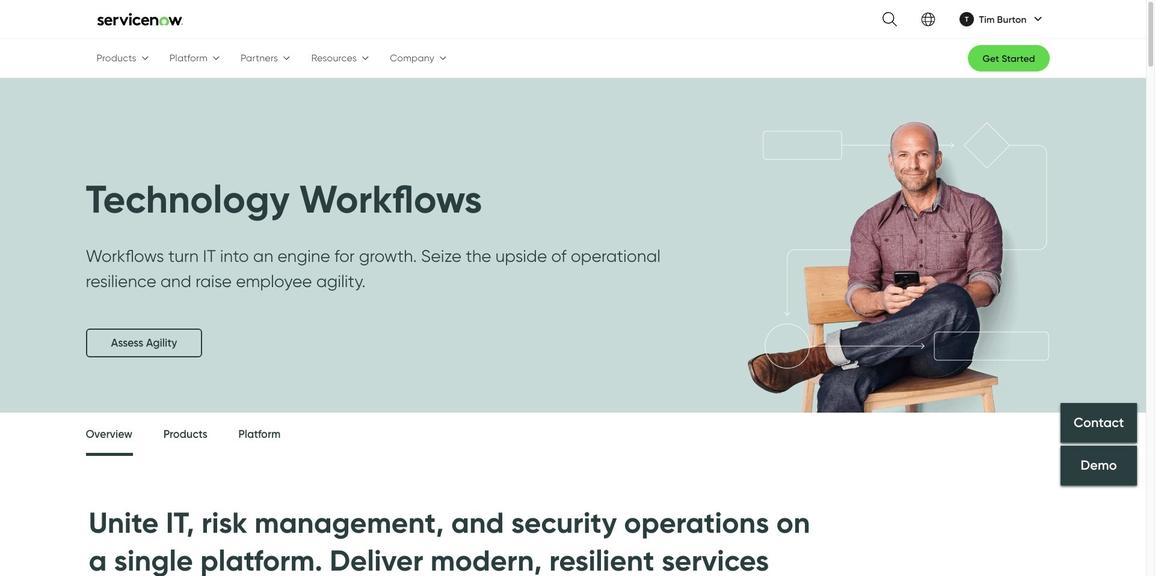 Task type: locate. For each thing, give the bounding box(es) containing it.
arc image
[[1034, 14, 1042, 24]]

transform your business with it workflows image
[[737, 78, 1072, 413]]

servicenow image
[[97, 12, 183, 26]]

select your country image
[[921, 12, 936, 26]]



Task type: vqa. For each thing, say whether or not it's contained in the screenshot.
The related to values
no



Task type: describe. For each thing, give the bounding box(es) containing it.
increase business agility with it workflows image
[[0, 78, 1146, 413]]



